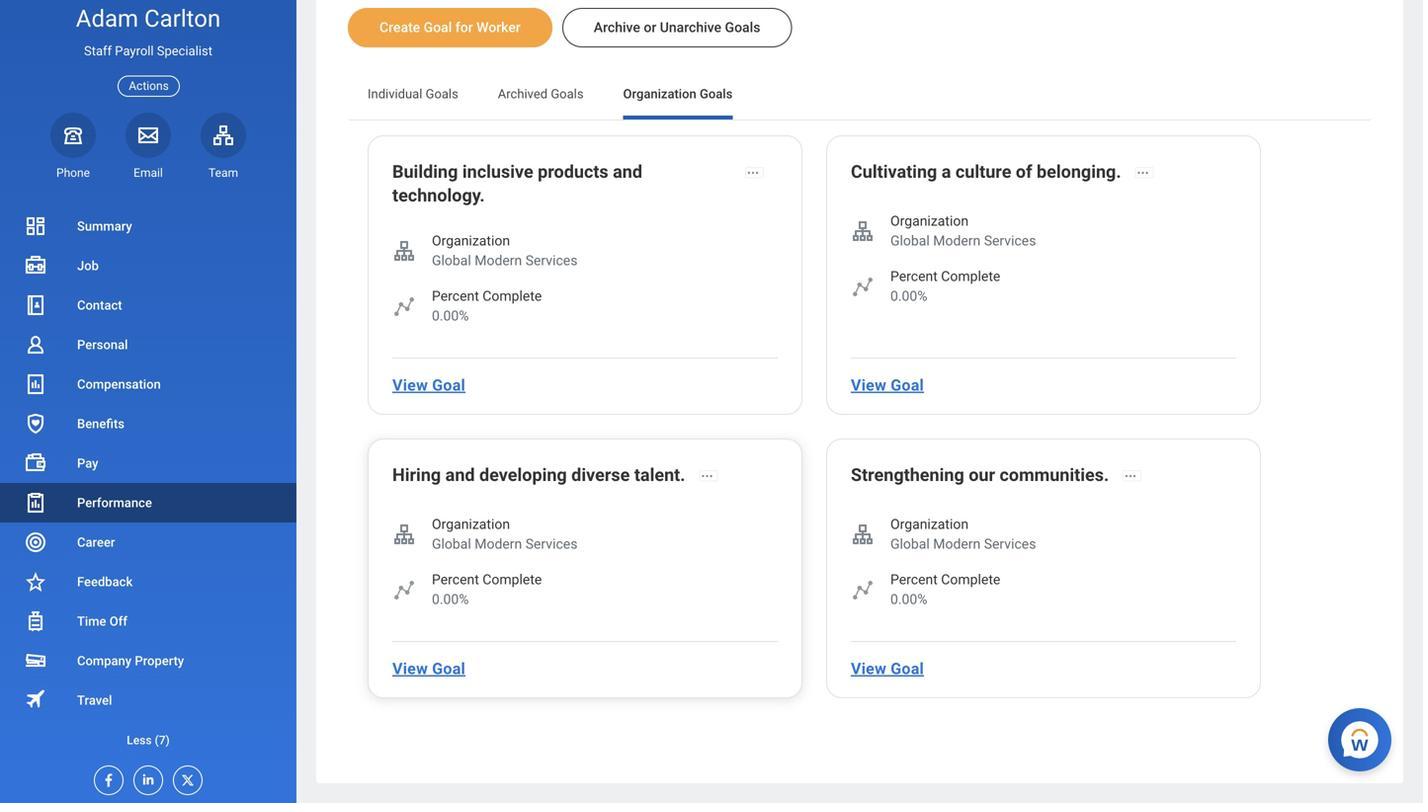 Task type: vqa. For each thing, say whether or not it's contained in the screenshot.
the top termination reasons by gender
no



Task type: locate. For each thing, give the bounding box(es) containing it.
percent complete 0.00% for inclusive
[[432, 288, 542, 324]]

actions
[[129, 79, 169, 93]]

global for hiring
[[432, 536, 471, 553]]

organization global modern services down 'building inclusive products and technology.'
[[432, 233, 578, 269]]

time off link
[[0, 602, 297, 642]]

services for culture
[[984, 233, 1036, 249]]

goals right individual
[[426, 86, 458, 101]]

view
[[392, 376, 428, 395], [851, 376, 887, 395], [392, 660, 428, 679], [851, 660, 887, 679]]

global modern services element for and
[[432, 535, 578, 555]]

travel image
[[24, 688, 47, 711]]

0.00% for cultivating
[[891, 288, 928, 304]]

technology.
[[392, 185, 485, 206]]

org chart image down the hiring
[[392, 523, 416, 547]]

create goal for worker button
[[348, 8, 552, 47]]

global modern services element
[[891, 231, 1036, 251], [432, 251, 578, 271], [432, 535, 578, 555], [891, 535, 1036, 555]]

compensation link
[[0, 365, 297, 404]]

global right org chart image
[[891, 233, 930, 249]]

goals
[[725, 19, 761, 36], [426, 86, 458, 101], [551, 86, 584, 101], [700, 86, 733, 101]]

percent for strengthening
[[891, 572, 938, 588]]

our
[[969, 465, 995, 486]]

strengthening our communities.
[[851, 465, 1109, 486]]

modern down developing
[[475, 536, 522, 553]]

goals down unarchive
[[700, 86, 733, 101]]

0.00% element for a
[[891, 287, 1001, 306]]

goals right unarchive
[[725, 19, 761, 36]]

organization global modern services for our
[[891, 517, 1036, 553]]

global down technology.
[[432, 253, 471, 269]]

archive or unarchive goals button
[[562, 8, 792, 47]]

navigation pane region
[[0, 0, 297, 804]]

0 vertical spatial and
[[613, 162, 643, 182]]

linkedin image
[[134, 767, 156, 788]]

goals for organization goals
[[700, 86, 733, 101]]

global modern services element down 'building inclusive products and technology.'
[[432, 251, 578, 271]]

global modern services element down developing
[[432, 535, 578, 555]]

communities.
[[1000, 465, 1109, 486]]

unarchive
[[660, 19, 722, 36]]

related actions image
[[700, 469, 714, 483]]

job link
[[0, 246, 297, 286]]

less (7) button
[[0, 721, 297, 760]]

view goal button
[[385, 366, 474, 405], [843, 366, 932, 405], [385, 649, 474, 689], [843, 649, 932, 689]]

culture
[[956, 162, 1012, 182]]

1 horizontal spatial and
[[613, 162, 643, 182]]

services down of
[[984, 233, 1036, 249]]

for
[[456, 19, 473, 36]]

organization global modern services down developing
[[432, 517, 578, 553]]

tab list containing individual goals
[[348, 72, 1372, 120]]

global for cultivating
[[891, 233, 930, 249]]

cultivating a culture of belonging. element
[[851, 160, 1122, 188]]

building inclusive products and technology.
[[392, 162, 643, 206]]

cultivating
[[851, 162, 937, 182]]

organization for of
[[891, 213, 969, 229]]

building inclusive products and technology. element
[[392, 160, 732, 212]]

and right "products"
[[613, 162, 643, 182]]

view goal for cultivating a culture of belonging.
[[851, 376, 924, 395]]

organization goals
[[623, 86, 733, 101]]

modern down 'building inclusive products and technology.'
[[475, 253, 522, 269]]

time
[[77, 614, 106, 629]]

organization global modern services down "a"
[[891, 213, 1036, 249]]

org chart image for building inclusive products and technology.
[[392, 239, 416, 263]]

goal for talent.
[[432, 660, 466, 679]]

organization down technology.
[[432, 233, 510, 249]]

percent complete 0.00% for a
[[891, 268, 1001, 304]]

global modern services element down the cultivating a culture of belonging. element
[[891, 231, 1036, 251]]

goal
[[424, 19, 452, 36], [432, 376, 466, 395], [891, 376, 924, 395], [432, 660, 466, 679], [891, 660, 924, 679]]

property
[[135, 654, 184, 669]]

0.00% element
[[891, 287, 1001, 306], [432, 306, 542, 326], [432, 590, 542, 610], [891, 590, 1001, 610]]

individual
[[368, 86, 422, 101]]

c line image
[[392, 578, 416, 602], [851, 578, 875, 602]]

performance link
[[0, 483, 297, 523]]

list
[[0, 207, 297, 760]]

(7)
[[155, 734, 170, 748]]

percent for hiring
[[432, 572, 479, 588]]

company property image
[[24, 649, 47, 673]]

0.00% element for our
[[891, 590, 1001, 610]]

talent.
[[634, 465, 686, 486]]

feedback
[[77, 575, 133, 590]]

and right the hiring
[[446, 465, 475, 486]]

modern
[[933, 233, 981, 249], [475, 253, 522, 269], [475, 536, 522, 553], [933, 536, 981, 553]]

goals for individual goals
[[426, 86, 458, 101]]

and inside 'building inclusive products and technology.'
[[613, 162, 643, 182]]

0.00% for building
[[432, 308, 469, 324]]

0 horizontal spatial c line image
[[392, 295, 416, 318]]

global for strengthening
[[891, 536, 930, 553]]

goal for technology.
[[432, 376, 466, 395]]

global down "strengthening" at the bottom right of the page
[[891, 536, 930, 553]]

strengthening
[[851, 465, 965, 486]]

travel
[[77, 693, 112, 708]]

payroll
[[115, 44, 154, 58]]

team link
[[201, 112, 246, 181]]

percent
[[891, 268, 938, 285], [432, 288, 479, 304], [432, 572, 479, 588], [891, 572, 938, 588]]

phone button
[[50, 112, 96, 181]]

org chart image
[[392, 239, 416, 263], [392, 523, 416, 547], [851, 523, 875, 547]]

global modern services element for a
[[891, 231, 1036, 251]]

team adam carlton element
[[201, 165, 246, 181]]

organization for diverse
[[432, 517, 510, 533]]

tab list
[[348, 72, 1372, 120]]

goals right archived
[[551, 86, 584, 101]]

org chart image down "strengthening" at the bottom right of the page
[[851, 523, 875, 547]]

summary
[[77, 219, 132, 234]]

pay
[[77, 456, 98, 471]]

less
[[127, 734, 152, 748]]

global
[[891, 233, 930, 249], [432, 253, 471, 269], [432, 536, 471, 553], [891, 536, 930, 553]]

inclusive
[[462, 162, 534, 182]]

career
[[77, 535, 115, 550]]

1 c line image from the left
[[392, 578, 416, 602]]

organization down "a"
[[891, 213, 969, 229]]

services
[[984, 233, 1036, 249], [526, 253, 578, 269], [526, 536, 578, 553], [984, 536, 1036, 553]]

percent for cultivating
[[891, 268, 938, 285]]

organization down developing
[[432, 517, 510, 533]]

feedback link
[[0, 562, 297, 602]]

view for cultivating a culture of belonging.
[[851, 376, 887, 395]]

belonging.
[[1037, 162, 1122, 182]]

personal image
[[24, 333, 47, 357]]

organization global modern services
[[891, 213, 1036, 249], [432, 233, 578, 269], [432, 517, 578, 553], [891, 517, 1036, 553]]

modern down "a"
[[933, 233, 981, 249]]

view goal
[[392, 376, 466, 395], [851, 376, 924, 395], [392, 660, 466, 679], [851, 660, 924, 679]]

organization
[[623, 86, 697, 101], [891, 213, 969, 229], [432, 233, 510, 249], [432, 517, 510, 533], [891, 517, 969, 533]]

c line image for hiring
[[392, 578, 416, 602]]

0 horizontal spatial and
[[446, 465, 475, 486]]

personal link
[[0, 325, 297, 365]]

worker
[[477, 19, 521, 36]]

goals inside archive or unarchive goals 'button'
[[725, 19, 761, 36]]

job
[[77, 259, 99, 273]]

percent for building
[[432, 288, 479, 304]]

personal
[[77, 338, 128, 352]]

1 horizontal spatial c line image
[[851, 578, 875, 602]]

related actions image for cultivating a culture of belonging.
[[1136, 166, 1150, 180]]

services down building inclusive products and technology. element
[[526, 253, 578, 269]]

services down hiring and developing diverse talent. element
[[526, 536, 578, 553]]

0.00% for hiring
[[432, 592, 469, 608]]

organization for and
[[432, 233, 510, 249]]

services for communities.
[[984, 536, 1036, 553]]

view goal button for cultivating a culture of belonging.
[[843, 366, 932, 405]]

0 horizontal spatial c line image
[[392, 578, 416, 602]]

2 c line image from the left
[[851, 578, 875, 602]]

complete for inclusive
[[483, 288, 542, 304]]

view goal button for strengthening our communities.
[[843, 649, 932, 689]]

related actions image
[[746, 166, 760, 180], [1136, 166, 1150, 180], [1124, 469, 1138, 483]]

view goal for building inclusive products and technology.
[[392, 376, 466, 395]]

global down the hiring
[[432, 536, 471, 553]]

modern for inclusive
[[475, 253, 522, 269]]

services for products
[[526, 253, 578, 269]]

modern down strengthening our communities. element
[[933, 536, 981, 553]]

less (7)
[[127, 734, 170, 748]]

c line image
[[851, 275, 875, 299], [392, 295, 416, 318]]

performance image
[[24, 491, 47, 515]]

1 horizontal spatial c line image
[[851, 275, 875, 299]]

c line image for building inclusive products and technology.
[[392, 295, 416, 318]]

complete
[[941, 268, 1001, 285], [483, 288, 542, 304], [483, 572, 542, 588], [941, 572, 1001, 588]]

time off
[[77, 614, 127, 629]]

pay link
[[0, 444, 297, 483]]

global modern services element down strengthening our communities. element
[[891, 535, 1036, 555]]

0.00%
[[891, 288, 928, 304], [432, 308, 469, 324], [432, 592, 469, 608], [891, 592, 928, 608]]

company property
[[77, 654, 184, 669]]

email button
[[126, 112, 171, 181]]

strengthening our communities. element
[[851, 464, 1109, 491]]

complete for and
[[483, 572, 542, 588]]

org chart image down technology.
[[392, 239, 416, 263]]

c line image for cultivating a culture of belonging.
[[851, 275, 875, 299]]

view for strengthening our communities.
[[851, 660, 887, 679]]

related actions image for building inclusive products and technology.
[[746, 166, 760, 180]]

email adam carlton element
[[126, 165, 171, 181]]

percent complete 0.00%
[[891, 268, 1001, 304], [432, 288, 542, 324], [432, 572, 542, 608], [891, 572, 1001, 608]]

services down strengthening our communities. element
[[984, 536, 1036, 553]]

adam
[[76, 4, 138, 33]]

and
[[613, 162, 643, 182], [446, 465, 475, 486]]

organization global modern services down strengthening our communities. element
[[891, 517, 1036, 553]]

services for developing
[[526, 536, 578, 553]]

individual goals
[[368, 86, 458, 101]]

view team image
[[212, 123, 235, 147]]

c line image for strengthening
[[851, 578, 875, 602]]



Task type: describe. For each thing, give the bounding box(es) containing it.
actions button
[[118, 76, 180, 97]]

phone
[[56, 166, 90, 180]]

summary link
[[0, 207, 297, 246]]

archived goals
[[498, 86, 584, 101]]

organization global modern services for and
[[432, 517, 578, 553]]

organization down "strengthening" at the bottom right of the page
[[891, 517, 969, 533]]

compensation
[[77, 377, 161, 392]]

carlton
[[144, 4, 221, 33]]

0.00% for strengthening
[[891, 592, 928, 608]]

modern for our
[[933, 536, 981, 553]]

organization global modern services for a
[[891, 213, 1036, 249]]

hiring and developing diverse talent. element
[[392, 464, 686, 491]]

org chart image for strengthening our communities.
[[851, 523, 875, 547]]

list containing summary
[[0, 207, 297, 760]]

goals for archived goals
[[551, 86, 584, 101]]

or
[[644, 19, 657, 36]]

percent complete 0.00% for our
[[891, 572, 1001, 608]]

diverse
[[572, 465, 630, 486]]

global modern services element for inclusive
[[432, 251, 578, 271]]

contact image
[[24, 294, 47, 317]]

view goal button for building inclusive products and technology.
[[385, 366, 474, 405]]

hiring
[[392, 465, 441, 486]]

specialist
[[157, 44, 213, 58]]

organization down or
[[623, 86, 697, 101]]

products
[[538, 162, 609, 182]]

phone image
[[59, 123, 87, 147]]

view goal button for hiring and developing diverse talent.
[[385, 649, 474, 689]]

contact link
[[0, 286, 297, 325]]

percent complete 0.00% for and
[[432, 572, 542, 608]]

phone adam carlton element
[[50, 165, 96, 181]]

of
[[1016, 162, 1033, 182]]

archived
[[498, 86, 548, 101]]

view goal for hiring and developing diverse talent.
[[392, 660, 466, 679]]

org chart image for hiring and developing diverse talent.
[[392, 523, 416, 547]]

team
[[209, 166, 238, 180]]

email
[[134, 166, 163, 180]]

travel link
[[0, 681, 297, 721]]

global for building
[[432, 253, 471, 269]]

pay image
[[24, 452, 47, 475]]

off
[[109, 614, 127, 629]]

benefits image
[[24, 412, 47, 436]]

less (7) button
[[0, 729, 297, 753]]

view goal for strengthening our communities.
[[851, 660, 924, 679]]

company
[[77, 654, 132, 669]]

company property link
[[0, 642, 297, 681]]

career link
[[0, 523, 297, 562]]

create goal for worker
[[380, 19, 521, 36]]

related actions image for strengthening our communities.
[[1124, 469, 1138, 483]]

create
[[380, 19, 420, 36]]

0.00% element for inclusive
[[432, 306, 542, 326]]

compensation image
[[24, 373, 47, 396]]

modern for and
[[475, 536, 522, 553]]

benefits link
[[0, 404, 297, 444]]

facebook image
[[95, 767, 117, 789]]

staff payroll specialist
[[84, 44, 213, 58]]

complete for our
[[941, 572, 1001, 588]]

goal for belonging.
[[891, 376, 924, 395]]

performance
[[77, 496, 152, 511]]

cultivating a culture of belonging.
[[851, 162, 1122, 182]]

complete for a
[[941, 268, 1001, 285]]

career image
[[24, 531, 47, 555]]

time off image
[[24, 610, 47, 634]]

view for building inclusive products and technology.
[[392, 376, 428, 395]]

building
[[392, 162, 458, 182]]

hiring and developing diverse talent.
[[392, 465, 686, 486]]

developing
[[479, 465, 567, 486]]

1 vertical spatial and
[[446, 465, 475, 486]]

organization global modern services for inclusive
[[432, 233, 578, 269]]

org chart image
[[851, 219, 875, 243]]

archive or unarchive goals
[[594, 19, 761, 36]]

x image
[[174, 767, 196, 789]]

a
[[942, 162, 951, 182]]

summary image
[[24, 215, 47, 238]]

modern for a
[[933, 233, 981, 249]]

view for hiring and developing diverse talent.
[[392, 660, 428, 679]]

benefits
[[77, 417, 125, 432]]

0.00% element for and
[[432, 590, 542, 610]]

staff
[[84, 44, 112, 58]]

global modern services element for our
[[891, 535, 1036, 555]]

adam carlton
[[76, 4, 221, 33]]

job image
[[24, 254, 47, 278]]

contact
[[77, 298, 122, 313]]

feedback image
[[24, 570, 47, 594]]

mail image
[[136, 123, 160, 147]]

archive
[[594, 19, 640, 36]]



